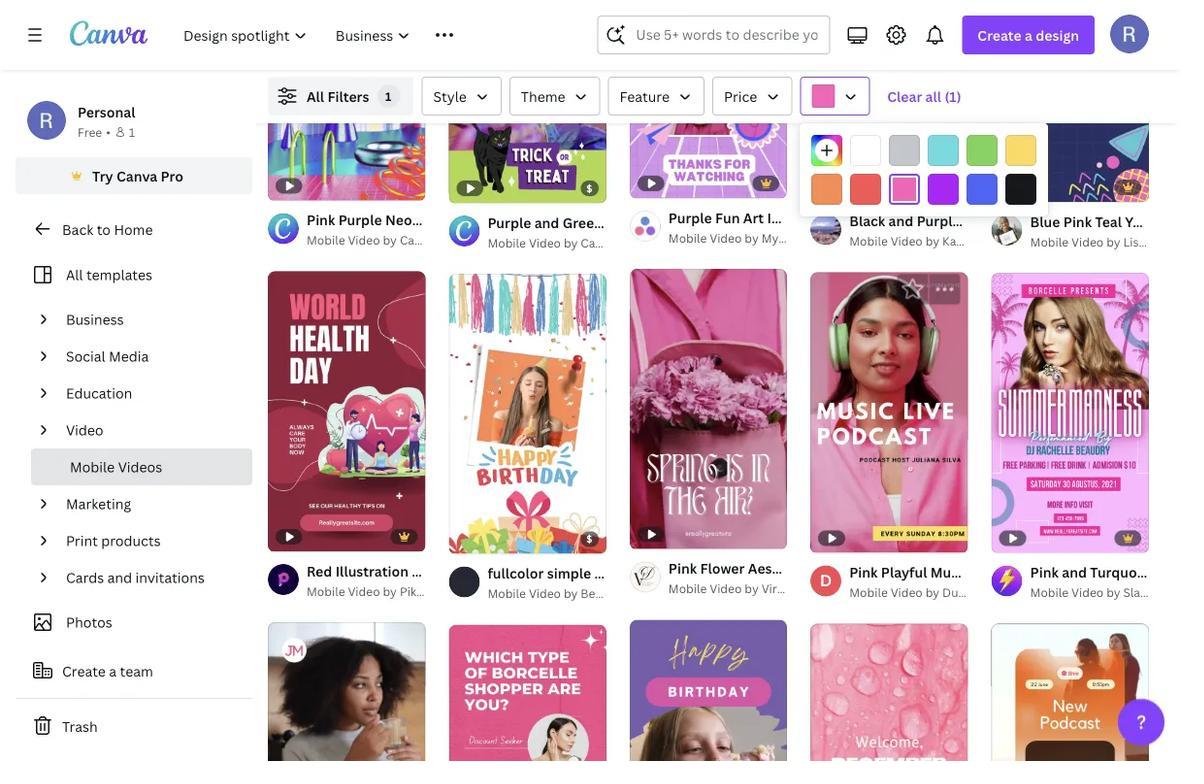 Task type: describe. For each thing, give the bounding box(es) containing it.
clear all (1)
[[888, 87, 962, 105]]

invitations
[[135, 568, 205, 587]]

all filters
[[307, 87, 369, 105]]

video for mobile video by slash crea link
[[1072, 584, 1104, 600]]

trash
[[62, 717, 98, 735]]

print
[[66, 532, 98, 550]]

photos link
[[27, 604, 241, 641]]

1 horizontal spatial studio
[[487, 232, 524, 248]]

mobile for mobile video by myteamart link
[[669, 229, 707, 245]]

canva inside try canva pro button
[[116, 166, 158, 185]]

all
[[926, 87, 942, 105]]

free
[[78, 124, 102, 140]]

feature button
[[608, 77, 705, 116]]

best
[[581, 586, 606, 602]]

kasept
[[943, 233, 981, 249]]

purple happy birthday mobile video image
[[630, 620, 788, 761]]

ruby anderson image
[[1111, 14, 1149, 53]]

dustick
[[943, 584, 985, 600]]

try canva pro button
[[16, 157, 252, 194]]

theme button
[[510, 77, 601, 116]]

video for mobile video by dustick link
[[891, 584, 923, 600]]

1 vertical spatial 1
[[129, 124, 135, 140]]

trash link
[[16, 707, 252, 746]]

video link
[[58, 412, 241, 449]]

mobile for the mobile video by best quality team link
[[488, 586, 526, 602]]

fullcolor simple birtday photo mobile video image
[[449, 274, 607, 554]]

#fd5152 image
[[850, 174, 882, 205]]

d link
[[811, 565, 842, 596]]

1 horizontal spatial canva
[[400, 232, 435, 248]]

photos
[[66, 613, 112, 632]]

video for mobile video by liss amyah link
[[1072, 233, 1104, 249]]

and
[[107, 568, 132, 587]]

by for mobile video by dustick link
[[926, 584, 940, 600]]

•
[[106, 124, 111, 140]]

cards and invitations
[[66, 568, 205, 587]]

mobile for mobile video by slash crea link
[[1031, 584, 1069, 600]]

mobile video by slash crea
[[1031, 584, 1181, 600]]

mobile for mobile video by dustick link
[[850, 584, 888, 600]]

a for team
[[109, 662, 117, 680]]

price button
[[713, 77, 792, 116]]

0 horizontal spatial creative
[[438, 232, 485, 248]]

#ffffff image
[[850, 135, 882, 166]]

Search search field
[[636, 17, 818, 53]]

mobile video by kasept
[[850, 233, 981, 249]]

clear all (1) button
[[878, 77, 971, 116]]

social
[[66, 347, 105, 366]]

mobile videos
[[70, 458, 162, 476]]

print products
[[66, 532, 161, 550]]

to
[[97, 220, 111, 238]]

templates
[[86, 266, 152, 284]]

business
[[66, 310, 124, 329]]

all for all filters
[[307, 87, 324, 105]]

team
[[120, 662, 153, 680]]

mobile video by myteamart link
[[669, 228, 826, 247]]

back to home link
[[16, 210, 252, 249]]

media
[[109, 347, 149, 366]]

#ffffff image
[[850, 135, 882, 166]]

video for mobile video by myteamart link
[[710, 229, 742, 245]]

dustick image
[[811, 565, 842, 596]]

liss
[[1124, 233, 1145, 249]]

create a design button
[[962, 16, 1095, 54]]

print products link
[[58, 522, 241, 559]]

mobile video by myteamart
[[669, 229, 826, 245]]

mobile video by best quality team
[[488, 586, 682, 602]]

social media link
[[58, 338, 241, 375]]

$ for best
[[587, 533, 593, 546]]

mobile video by pikla studio link
[[307, 582, 466, 601]]

mobile video by dustick link
[[850, 583, 985, 602]]

business link
[[58, 301, 241, 338]]

design
[[797, 581, 835, 597]]

education link
[[58, 375, 241, 412]]

#fd5152 image
[[850, 174, 882, 205]]

quality
[[609, 586, 650, 602]]

0 vertical spatial 1
[[385, 88, 392, 104]]

mobile video by dustick
[[850, 584, 985, 600]]

style button
[[422, 77, 502, 116]]

virina
[[762, 581, 794, 597]]

mobile video by virina design link
[[669, 579, 835, 599]]



Task type: locate. For each thing, give the bounding box(es) containing it.
#15181b image
[[1006, 174, 1037, 205], [1006, 174, 1037, 205]]

0 horizontal spatial 1
[[129, 124, 135, 140]]

mobile video by liss amyah link
[[1031, 232, 1181, 251]]

mobile for mobile video by liss amyah link
[[1031, 233, 1069, 249]]

pink modern minimalist mockup skincare online shop mobile video image
[[449, 625, 607, 761]]

video for the mobile video by best quality team link
[[529, 586, 561, 602]]

1 vertical spatial $
[[587, 533, 593, 546]]

create a team
[[62, 662, 153, 680]]

mobile video by liss amyah
[[1031, 233, 1181, 249]]

marketing
[[66, 495, 131, 513]]

1 right filters
[[385, 88, 392, 104]]

education
[[66, 384, 132, 402]]

top level navigation element
[[171, 16, 551, 54], [171, 16, 551, 54]]

None search field
[[597, 16, 830, 54]]

mobile inside mobile video by dustick link
[[850, 584, 888, 600]]

1 horizontal spatial 1
[[385, 88, 392, 104]]

a inside dropdown button
[[1025, 26, 1033, 44]]

all for all templates
[[66, 266, 83, 284]]

mobile video by pikla studio
[[307, 583, 466, 599]]

0 vertical spatial create
[[978, 26, 1022, 44]]

by for mobile video by myteamart link
[[745, 229, 759, 245]]

#fd5ebb image
[[812, 84, 835, 108]]

0 horizontal spatial all
[[66, 266, 83, 284]]

mobile for mobile video by kasept link
[[850, 233, 888, 249]]

mobile inside the "mobile video by virina design" link
[[669, 581, 707, 597]]

feature
[[620, 87, 670, 105]]

0 horizontal spatial a
[[109, 662, 117, 680]]

amyah
[[1148, 233, 1181, 249]]

all left templates
[[66, 266, 83, 284]]

cards
[[66, 568, 104, 587]]

video for the "mobile video by virina design" link
[[710, 581, 742, 597]]

social media
[[66, 347, 149, 366]]

pikla
[[400, 583, 426, 599]]

mobile inside mobile video by slash crea link
[[1031, 584, 1069, 600]]

mobile video by virina design
[[669, 581, 835, 597]]

theme
[[521, 87, 566, 105]]

#fd5ebb image
[[812, 84, 835, 108]]

1 $ from the top
[[587, 182, 593, 195]]

video for mobile video by kasept link
[[891, 233, 923, 249]]

#c1c6cb image
[[889, 135, 920, 166], [889, 135, 920, 166]]

create for create a design
[[978, 26, 1022, 44]]

1 horizontal spatial a
[[1025, 26, 1033, 44]]

0 vertical spatial all
[[307, 87, 324, 105]]

#74d353 image
[[967, 135, 998, 166], [967, 135, 998, 166]]

1 vertical spatial create
[[62, 662, 106, 680]]

create a team button
[[16, 651, 252, 690]]

products
[[101, 532, 161, 550]]

blue pink teal yellow retro 90s 4 ways grow your brand instagram reels video image
[[992, 0, 1149, 202]]

free •
[[78, 124, 111, 140]]

back to home
[[62, 220, 153, 238]]

2 horizontal spatial studio
[[668, 234, 705, 250]]

1 horizontal spatial create
[[978, 26, 1022, 44]]

(1)
[[945, 87, 962, 105]]

video for mobile video by pikla studio link
[[348, 583, 380, 599]]

a left 'design'
[[1025, 26, 1033, 44]]

team
[[652, 586, 682, 602]]

1 horizontal spatial all
[[307, 87, 324, 105]]

marketing link
[[58, 485, 241, 522]]

0 horizontal spatial create
[[62, 662, 106, 680]]

create inside button
[[62, 662, 106, 680]]

video
[[710, 229, 742, 245], [348, 232, 380, 248], [891, 233, 923, 249], [1072, 233, 1104, 249], [529, 234, 561, 250], [66, 421, 103, 439], [710, 581, 742, 597], [348, 583, 380, 599], [891, 584, 923, 600], [1072, 584, 1104, 600], [529, 586, 561, 602]]

create for create a team
[[62, 662, 106, 680]]

mobile
[[669, 229, 707, 245], [307, 232, 345, 248], [850, 233, 888, 249], [1031, 233, 1069, 249], [488, 234, 526, 250], [70, 458, 115, 476], [669, 581, 707, 597], [307, 583, 345, 599], [850, 584, 888, 600], [1031, 584, 1069, 600], [488, 586, 526, 602]]

1 vertical spatial a
[[109, 662, 117, 680]]

mobile video by slash crea link
[[1031, 583, 1181, 602]]

a for design
[[1025, 26, 1033, 44]]

mobile video by kasept link
[[850, 232, 981, 251]]

all left filters
[[307, 87, 324, 105]]

by for mobile video by slash crea link
[[1107, 584, 1121, 600]]

crea
[[1157, 584, 1181, 600]]

#b612fb image
[[928, 174, 959, 205], [928, 174, 959, 205]]

by for mobile video by kasept link
[[926, 233, 940, 249]]

#fd5ebb image
[[889, 174, 920, 205], [889, 174, 920, 205]]

1 horizontal spatial creative
[[618, 234, 666, 250]]

by for mobile video by pikla studio link
[[383, 583, 397, 599]]

pro
[[161, 166, 183, 185]]

create down photos
[[62, 662, 106, 680]]

home
[[114, 220, 153, 238]]

try canva pro
[[92, 166, 183, 185]]

filters
[[328, 87, 369, 105]]

add a new color image
[[812, 135, 843, 166]]

a
[[1025, 26, 1033, 44], [109, 662, 117, 680]]

mobile inside mobile video by pikla studio link
[[307, 583, 345, 599]]

clear
[[888, 87, 923, 105]]

all templates
[[66, 266, 152, 284]]

all templates link
[[27, 256, 241, 293]]

0 vertical spatial a
[[1025, 26, 1033, 44]]

create inside dropdown button
[[978, 26, 1022, 44]]

slash
[[1124, 584, 1154, 600]]

1 vertical spatial all
[[66, 266, 83, 284]]

mobile for the "mobile video by virina design" link
[[669, 581, 707, 597]]

a inside button
[[109, 662, 117, 680]]

$ for canva
[[587, 182, 593, 195]]

try
[[92, 166, 113, 185]]

mobile inside mobile video by liss amyah link
[[1031, 233, 1069, 249]]

1 filter options selected element
[[377, 84, 400, 108]]

personal
[[78, 102, 135, 121]]

mobile video by canva creative studio
[[307, 232, 524, 248], [488, 234, 705, 250]]

canva
[[116, 166, 158, 185], [400, 232, 435, 248], [581, 234, 616, 250]]

videos
[[118, 458, 162, 476]]

back
[[62, 220, 93, 238]]

$
[[587, 182, 593, 195], [587, 533, 593, 546]]

all
[[307, 87, 324, 105], [66, 266, 83, 284]]

studio
[[487, 232, 524, 248], [668, 234, 705, 250], [429, 583, 466, 599]]

dustick element
[[811, 565, 842, 596]]

add a new color image
[[812, 135, 843, 166]]

price
[[724, 87, 757, 105]]

creative
[[438, 232, 485, 248], [618, 234, 666, 250]]

cards and invitations link
[[58, 559, 241, 596]]

style
[[433, 87, 467, 105]]

create
[[978, 26, 1022, 44], [62, 662, 106, 680]]

#fed958 image
[[1006, 135, 1037, 166], [1006, 135, 1037, 166]]

design
[[1036, 26, 1080, 44]]

mobile video by best quality team link
[[488, 584, 682, 604]]

1
[[385, 88, 392, 104], [129, 124, 135, 140]]

myteamart
[[762, 229, 826, 245]]

0 horizontal spatial studio
[[429, 583, 466, 599]]

by for the mobile video by best quality team link
[[564, 586, 578, 602]]

mobile video by canva creative studio link
[[307, 230, 524, 250], [488, 233, 705, 252]]

#55dbe0 image
[[928, 135, 959, 166], [928, 135, 959, 166]]

1 right the •
[[129, 124, 135, 140]]

create left 'design'
[[978, 26, 1022, 44]]

by
[[745, 229, 759, 245], [383, 232, 397, 248], [926, 233, 940, 249], [1107, 233, 1121, 249], [564, 234, 578, 250], [745, 581, 759, 597], [383, 583, 397, 599], [926, 584, 940, 600], [1107, 584, 1121, 600], [564, 586, 578, 602]]

0 vertical spatial $
[[587, 182, 593, 195]]

#fe884c image
[[812, 174, 843, 205], [812, 174, 843, 205]]

0 horizontal spatial canva
[[116, 166, 158, 185]]

a left team
[[109, 662, 117, 680]]

2 $ from the top
[[587, 533, 593, 546]]

mobile for mobile video by pikla studio link
[[307, 583, 345, 599]]

by for mobile video by liss amyah link
[[1107, 233, 1121, 249]]

mobile inside mobile video by kasept link
[[850, 233, 888, 249]]

by for the "mobile video by virina design" link
[[745, 581, 759, 597]]

#4a66fb image
[[967, 174, 998, 205], [967, 174, 998, 205]]

create a design
[[978, 26, 1080, 44]]

2 horizontal spatial canva
[[581, 234, 616, 250]]

mobile inside mobile video by myteamart link
[[669, 229, 707, 245]]



Task type: vqa. For each thing, say whether or not it's contained in the screenshot.
left All
yes



